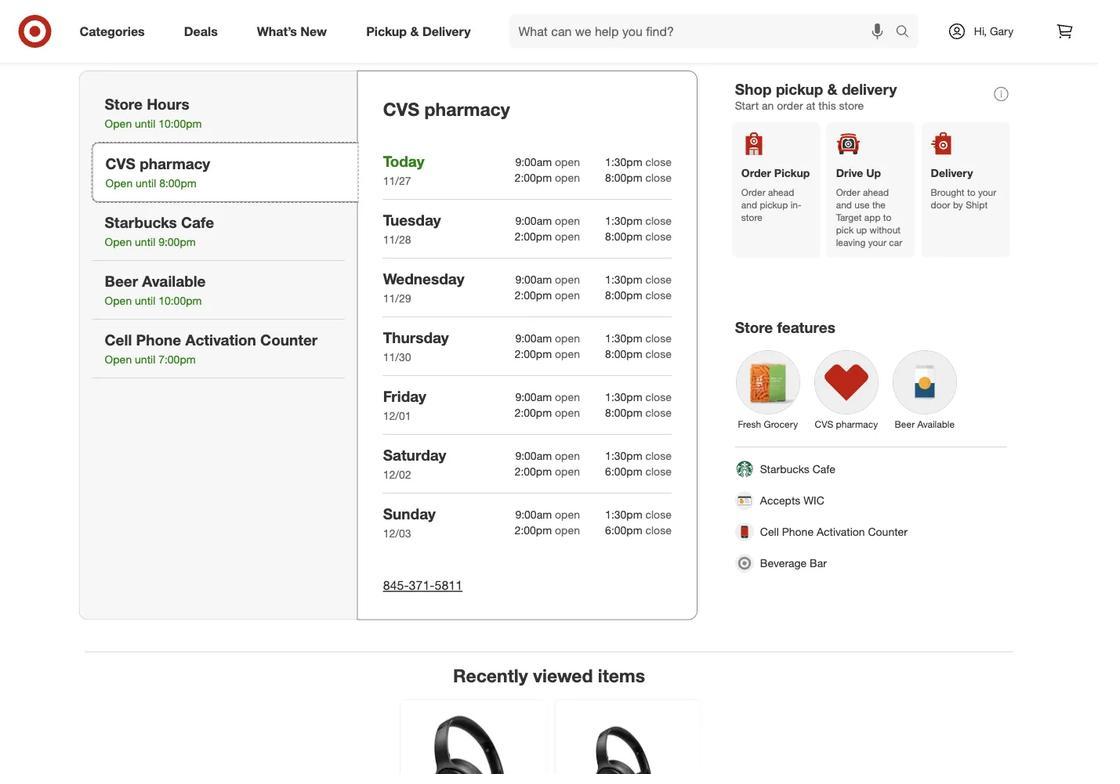 Task type: vqa. For each thing, say whether or not it's contained in the screenshot.


Task type: locate. For each thing, give the bounding box(es) containing it.
1 horizontal spatial store
[[735, 318, 773, 336]]

starbucks cafe open until 9:00pm
[[105, 213, 214, 249]]

accepts wic
[[760, 494, 825, 508]]

6 1:30pm from the top
[[605, 449, 643, 463]]

1 horizontal spatial beer
[[895, 418, 915, 430]]

starbucks inside starbucks cafe open until 9:00pm
[[105, 213, 177, 231]]

1 vertical spatial starbucks
[[760, 462, 810, 476]]

store left features at right
[[735, 318, 773, 336]]

until down starbucks cafe open until 9:00pm at left
[[135, 294, 155, 308]]

start
[[735, 99, 759, 112]]

until inside cvs pharmacy open until 8:00pm
[[136, 177, 156, 190]]

2:00pm for friday
[[515, 406, 552, 420]]

order inside drive up order ahead and use the target app to pick up without leaving your car
[[836, 186, 861, 198]]

2 2:00pm open from the top
[[515, 230, 580, 243]]

beer
[[105, 272, 138, 290], [895, 418, 915, 430]]

open
[[105, 117, 132, 131], [105, 177, 133, 190], [105, 235, 132, 249], [105, 294, 132, 308], [105, 353, 132, 367]]

7 2:00pm from the top
[[515, 524, 552, 537]]

5 2:00pm open from the top
[[515, 406, 580, 420]]

thursday
[[383, 328, 449, 346]]

1 10:00pm from the top
[[158, 117, 202, 131]]

to up shipt
[[967, 186, 976, 198]]

0 vertical spatial 6:00pm
[[605, 465, 643, 479]]

beer inside beer available link
[[895, 418, 915, 430]]

2:00pm for saturday
[[515, 465, 552, 479]]

open inside starbucks cafe open until 9:00pm
[[105, 235, 132, 249]]

1 vertical spatial store
[[735, 318, 773, 336]]

your down without
[[868, 237, 887, 248]]

to up without
[[883, 211, 892, 223]]

your up shipt
[[978, 186, 997, 198]]

until inside starbucks cafe open until 9:00pm
[[135, 235, 155, 249]]

1 vertical spatial cvs pharmacy
[[815, 418, 878, 430]]

0 vertical spatial activation
[[185, 331, 256, 349]]

1 horizontal spatial counter
[[868, 525, 908, 539]]

9:00am open for friday
[[515, 390, 580, 404]]

10:00pm down "hours" in the left top of the page
[[158, 117, 202, 131]]

10:00pm inside store hours open until 10:00pm
[[158, 117, 202, 131]]

2 close from the top
[[646, 171, 672, 185]]

4 9:00am from the top
[[515, 332, 552, 345]]

ahead for up
[[863, 186, 889, 198]]

3 2:00pm open from the top
[[515, 288, 580, 302]]

1 vertical spatial available
[[918, 418, 955, 430]]

3 9:00am open from the top
[[515, 273, 580, 286]]

available inside beer available open until 10:00pm
[[142, 272, 206, 290]]

starbucks up accepts
[[760, 462, 810, 476]]

0 vertical spatial available
[[142, 272, 206, 290]]

starbucks for starbucks cafe
[[760, 462, 810, 476]]

6:00pm for saturday
[[605, 465, 643, 479]]

gary
[[990, 24, 1014, 38]]

1 horizontal spatial pickup
[[774, 166, 810, 180]]

1 6:00pm from the top
[[605, 465, 643, 479]]

pickup left in-
[[760, 199, 788, 211]]

2 and from the left
[[836, 199, 852, 211]]

6 9:00am from the top
[[515, 449, 552, 463]]

5 9:00am open from the top
[[515, 390, 580, 404]]

pickup up in-
[[774, 166, 810, 180]]

to inside drive up order ahead and use the target app to pick up without leaving your car
[[883, 211, 892, 223]]

until left the 9:00pm
[[135, 235, 155, 249]]

cell inside cell phone activation counter open until 7:00pm
[[105, 331, 132, 349]]

0 horizontal spatial to
[[883, 211, 892, 223]]

1 vertical spatial 6:00pm close
[[605, 524, 672, 537]]

3 9:00am from the top
[[515, 273, 552, 286]]

1 vertical spatial pharmacy
[[140, 155, 210, 173]]

9:00am open for saturday
[[515, 449, 580, 463]]

0 vertical spatial &
[[410, 24, 419, 39]]

cvs pharmacy
[[383, 98, 510, 120], [815, 418, 878, 430]]

pickup right new
[[366, 24, 407, 39]]

hours
[[147, 95, 189, 113]]

0 vertical spatial counter
[[260, 331, 318, 349]]

1 vertical spatial cafe
[[813, 462, 836, 476]]

0 vertical spatial phone
[[136, 331, 181, 349]]

1 9:00am open from the top
[[515, 155, 580, 169]]

beverage bar
[[760, 557, 827, 570]]

0 horizontal spatial pharmacy
[[140, 155, 210, 173]]

3 1:30pm from the top
[[605, 273, 643, 286]]

0 vertical spatial cafe
[[181, 213, 214, 231]]

1 horizontal spatial cvs pharmacy
[[815, 418, 878, 430]]

friday 12/01
[[383, 387, 426, 423]]

8:00pm close
[[605, 171, 672, 185], [605, 230, 672, 243], [605, 288, 672, 302], [605, 347, 672, 361], [605, 406, 672, 420]]

0 horizontal spatial store
[[105, 95, 143, 113]]

2 6:00pm from the top
[[605, 524, 643, 537]]

0 vertical spatial to
[[967, 186, 976, 198]]

counter inside cell phone activation counter open until 7:00pm
[[260, 331, 318, 349]]

today 11/27
[[383, 152, 425, 188]]

to inside delivery brought to your door by shipt
[[967, 186, 976, 198]]

0 vertical spatial cell
[[105, 331, 132, 349]]

available
[[142, 272, 206, 290], [918, 418, 955, 430]]

4 open from the top
[[555, 230, 580, 243]]

7:00pm
[[158, 353, 196, 367]]

9:00am open for today
[[515, 155, 580, 169]]

pickup inside 'order pickup order ahead and pickup in- store'
[[774, 166, 810, 180]]

0 horizontal spatial starbucks
[[105, 213, 177, 231]]

activation
[[185, 331, 256, 349], [817, 525, 865, 539]]

11/27
[[383, 174, 411, 188]]

activation up the 7:00pm
[[185, 331, 256, 349]]

0 vertical spatial cvs
[[383, 98, 420, 120]]

2:00pm for tuesday
[[515, 230, 552, 243]]

8:00pm for thursday
[[605, 347, 643, 361]]

6:00pm close for saturday
[[605, 465, 672, 479]]

1 vertical spatial pickup
[[760, 199, 788, 211]]

1 vertical spatial &
[[828, 80, 838, 98]]

1 horizontal spatial to
[[967, 186, 976, 198]]

0 horizontal spatial delivery
[[423, 24, 471, 39]]

1 vertical spatial delivery
[[931, 166, 973, 180]]

activation inside cell phone activation counter open until 7:00pm
[[185, 331, 256, 349]]

cvs up today
[[383, 98, 420, 120]]

2 6:00pm close from the top
[[605, 524, 672, 537]]

5811
[[435, 578, 463, 593]]

pickup & delivery
[[366, 24, 471, 39]]

1 horizontal spatial &
[[828, 80, 838, 98]]

ahead inside drive up order ahead and use the target app to pick up without leaving your car
[[863, 186, 889, 198]]

and inside drive up order ahead and use the target app to pick up without leaving your car
[[836, 199, 852, 211]]

1:30pm close for wednesday
[[605, 273, 672, 286]]

and left in-
[[742, 199, 757, 211]]

starbucks up the 9:00pm
[[105, 213, 177, 231]]

open for store hours
[[105, 117, 132, 131]]

until down "hours" in the left top of the page
[[135, 117, 155, 131]]

845-
[[383, 578, 409, 593]]

& inside shop pickup & delivery start an order at this store
[[828, 80, 838, 98]]

0 horizontal spatial beer
[[105, 272, 138, 290]]

order
[[742, 166, 771, 180], [742, 186, 766, 198], [836, 186, 861, 198]]

2 1:30pm close from the top
[[605, 214, 672, 228]]

5 1:30pm from the top
[[605, 390, 643, 404]]

1:30pm close for sunday
[[605, 508, 672, 522]]

1 vertical spatial phone
[[782, 525, 814, 539]]

2:00pm for wednesday
[[515, 288, 552, 302]]

and up target
[[836, 199, 852, 211]]

cell for cell phone activation counter open until 7:00pm
[[105, 331, 132, 349]]

cafe up the 9:00pm
[[181, 213, 214, 231]]

2 vertical spatial cvs
[[815, 418, 834, 430]]

1 horizontal spatial cafe
[[813, 462, 836, 476]]

store inside shop pickup & delivery start an order at this store
[[839, 99, 864, 112]]

an
[[762, 99, 774, 112]]

open inside cvs pharmacy open until 8:00pm
[[105, 177, 133, 190]]

1 6:00pm close from the top
[[605, 465, 672, 479]]

until up starbucks cafe open until 9:00pm at left
[[136, 177, 156, 190]]

beer down starbucks cafe open until 9:00pm at left
[[105, 272, 138, 290]]

brought
[[931, 186, 965, 198]]

4 9:00am open from the top
[[515, 332, 580, 345]]

1 vertical spatial cell
[[760, 525, 779, 539]]

open
[[555, 155, 580, 169], [555, 171, 580, 185], [555, 214, 580, 228], [555, 230, 580, 243], [555, 273, 580, 286], [555, 288, 580, 302], [555, 332, 580, 345], [555, 347, 580, 361], [555, 390, 580, 404], [555, 406, 580, 420], [555, 449, 580, 463], [555, 465, 580, 479], [555, 508, 580, 522], [555, 524, 580, 537]]

6 close from the top
[[646, 288, 672, 302]]

pickup
[[366, 24, 407, 39], [774, 166, 810, 180]]

0 vertical spatial delivery
[[423, 24, 471, 39]]

1 vertical spatial 10:00pm
[[158, 294, 202, 308]]

1 horizontal spatial available
[[918, 418, 955, 430]]

2 10:00pm from the top
[[158, 294, 202, 308]]

today
[[383, 152, 425, 170]]

12 close from the top
[[646, 465, 672, 479]]

1 vertical spatial counter
[[868, 525, 908, 539]]

saturday
[[383, 446, 446, 464]]

1 1:30pm from the top
[[605, 155, 643, 169]]

1 vertical spatial your
[[868, 237, 887, 248]]

2:00pm for sunday
[[515, 524, 552, 537]]

and inside 'order pickup order ahead and pickup in- store'
[[742, 199, 757, 211]]

0 horizontal spatial activation
[[185, 331, 256, 349]]

pickup up order
[[776, 80, 823, 98]]

1 2:00pm open from the top
[[515, 171, 580, 185]]

phone up beverage bar
[[782, 525, 814, 539]]

store capabilities with hours, vertical tabs tab list
[[79, 71, 358, 621]]

phone inside cell phone activation counter open until 7:00pm
[[136, 331, 181, 349]]

0 horizontal spatial cvs pharmacy
[[383, 98, 510, 120]]

3 8:00pm close from the top
[[605, 288, 672, 302]]

7 1:30pm from the top
[[605, 508, 643, 522]]

1 horizontal spatial store
[[839, 99, 864, 112]]

4 2:00pm open from the top
[[515, 347, 580, 361]]

1 vertical spatial activation
[[817, 525, 865, 539]]

cell phone activation counter
[[760, 525, 908, 539]]

1:30pm for sunday
[[605, 508, 643, 522]]

ahead inside 'order pickup order ahead and pickup in- store'
[[768, 186, 794, 198]]

1 horizontal spatial ahead
[[863, 186, 889, 198]]

7 9:00am open from the top
[[515, 508, 580, 522]]

6:00pm for sunday
[[605, 524, 643, 537]]

accepts
[[760, 494, 801, 508]]

1 vertical spatial cvs
[[105, 155, 136, 173]]

open inside store hours open until 10:00pm
[[105, 117, 132, 131]]

until inside cell phone activation counter open until 7:00pm
[[135, 353, 155, 367]]

&
[[410, 24, 419, 39], [828, 80, 838, 98]]

available for beer available open until 10:00pm
[[142, 272, 206, 290]]

0 vertical spatial pickup
[[366, 24, 407, 39]]

1:30pm for thursday
[[605, 332, 643, 345]]

1:30pm close for saturday
[[605, 449, 672, 463]]

2 vertical spatial pharmacy
[[836, 418, 878, 430]]

0 vertical spatial 10:00pm
[[158, 117, 202, 131]]

until inside beer available open until 10:00pm
[[135, 294, 155, 308]]

1 horizontal spatial starbucks
[[760, 462, 810, 476]]

1 horizontal spatial pharmacy
[[425, 98, 510, 120]]

10:00pm for beer available
[[158, 294, 202, 308]]

ahead up in-
[[768, 186, 794, 198]]

until left the 7:00pm
[[135, 353, 155, 367]]

available inside beer available link
[[918, 418, 955, 430]]

your inside delivery brought to your door by shipt
[[978, 186, 997, 198]]

2 2:00pm from the top
[[515, 230, 552, 243]]

1 horizontal spatial activation
[[817, 525, 865, 539]]

1 horizontal spatial delivery
[[931, 166, 973, 180]]

5 8:00pm close from the top
[[605, 406, 672, 420]]

beer right cvs pharmacy link
[[895, 418, 915, 430]]

2 9:00am open from the top
[[515, 214, 580, 228]]

6 open from the top
[[555, 288, 580, 302]]

2 open from the top
[[555, 171, 580, 185]]

6 2:00pm from the top
[[515, 465, 552, 479]]

0 vertical spatial 6:00pm close
[[605, 465, 672, 479]]

0 vertical spatial your
[[978, 186, 997, 198]]

0 horizontal spatial cell
[[105, 331, 132, 349]]

cvs pharmacy open until 8:00pm
[[105, 155, 210, 190]]

1 vertical spatial beer
[[895, 418, 915, 430]]

search
[[889, 25, 926, 40]]

1:30pm close for today
[[605, 155, 672, 169]]

beverage
[[760, 557, 807, 570]]

beer available link
[[886, 343, 964, 434]]

0 horizontal spatial counter
[[260, 331, 318, 349]]

2:00pm open for friday
[[515, 406, 580, 420]]

bar
[[810, 557, 827, 570]]

cvs down store hours open until 10:00pm
[[105, 155, 136, 173]]

9:00am for tuesday
[[515, 214, 552, 228]]

5 9:00am from the top
[[515, 390, 552, 404]]

0 horizontal spatial and
[[742, 199, 757, 211]]

the
[[873, 199, 886, 211]]

0 vertical spatial store
[[105, 95, 143, 113]]

your
[[978, 186, 997, 198], [868, 237, 887, 248]]

13 open from the top
[[555, 508, 580, 522]]

2:00pm for thursday
[[515, 347, 552, 361]]

1 horizontal spatial phone
[[782, 525, 814, 539]]

9:00am open for tuesday
[[515, 214, 580, 228]]

9:00am open for wednesday
[[515, 273, 580, 286]]

6 9:00am open from the top
[[515, 449, 580, 463]]

9 open from the top
[[555, 390, 580, 404]]

4 2:00pm from the top
[[515, 347, 552, 361]]

0 horizontal spatial available
[[142, 272, 206, 290]]

2 8:00pm close from the top
[[605, 230, 672, 243]]

and
[[742, 199, 757, 211], [836, 199, 852, 211]]

0 horizontal spatial cvs
[[105, 155, 136, 173]]

1:30pm for saturday
[[605, 449, 643, 463]]

until for beer
[[135, 294, 155, 308]]

2 ahead from the left
[[863, 186, 889, 198]]

6 2:00pm open from the top
[[515, 465, 580, 479]]

3 1:30pm close from the top
[[605, 273, 672, 286]]

1 horizontal spatial your
[[978, 186, 997, 198]]

10:00pm for store hours
[[158, 117, 202, 131]]

10:00pm inside beer available open until 10:00pm
[[158, 294, 202, 308]]

beer inside beer available open until 10:00pm
[[105, 272, 138, 290]]

3 2:00pm from the top
[[515, 288, 552, 302]]

pharmacy inside cvs pharmacy open until 8:00pm
[[140, 155, 210, 173]]

target
[[836, 211, 862, 223]]

1 vertical spatial 6:00pm
[[605, 524, 643, 537]]

1 2:00pm from the top
[[515, 171, 552, 185]]

6 1:30pm close from the top
[[605, 449, 672, 463]]

order pickup order ahead and pickup in- store
[[742, 166, 810, 223]]

5 2:00pm from the top
[[515, 406, 552, 420]]

sunday
[[383, 505, 436, 523]]

beer for beer available
[[895, 418, 915, 430]]

4 8:00pm close from the top
[[605, 347, 672, 361]]

phone up the 7:00pm
[[136, 331, 181, 349]]

phone for cell phone activation counter open until 7:00pm
[[136, 331, 181, 349]]

1 vertical spatial pickup
[[774, 166, 810, 180]]

cell down accepts
[[760, 525, 779, 539]]

1:30pm
[[605, 155, 643, 169], [605, 214, 643, 228], [605, 273, 643, 286], [605, 332, 643, 345], [605, 390, 643, 404], [605, 449, 643, 463], [605, 508, 643, 522]]

1:30pm for wednesday
[[605, 273, 643, 286]]

beer available open until 10:00pm
[[105, 272, 206, 308]]

0 vertical spatial store
[[839, 99, 864, 112]]

9:00am open
[[515, 155, 580, 169], [515, 214, 580, 228], [515, 273, 580, 286], [515, 332, 580, 345], [515, 390, 580, 404], [515, 449, 580, 463], [515, 508, 580, 522]]

13 close from the top
[[646, 508, 672, 522]]

What can we help you find? suggestions appear below search field
[[509, 14, 900, 49]]

activation up 'bar'
[[817, 525, 865, 539]]

12/01
[[383, 409, 411, 423]]

4 1:30pm close from the top
[[605, 332, 672, 345]]

1 and from the left
[[742, 199, 757, 211]]

cafe up wic
[[813, 462, 836, 476]]

6:00pm close
[[605, 465, 672, 479], [605, 524, 672, 537]]

9:00am open for sunday
[[515, 508, 580, 522]]

7 1:30pm close from the top
[[605, 508, 672, 522]]

0 horizontal spatial cafe
[[181, 213, 214, 231]]

bose quietcomfort 45 wireless bluetooth noise-cancelling headphones - black image
[[569, 710, 687, 775]]

7 2:00pm open from the top
[[515, 524, 580, 537]]

2 9:00am from the top
[[515, 214, 552, 228]]

store left "hours" in the left top of the page
[[105, 95, 143, 113]]

5 1:30pm close from the top
[[605, 390, 672, 404]]

2 1:30pm from the top
[[605, 214, 643, 228]]

1 horizontal spatial and
[[836, 199, 852, 211]]

10 close from the top
[[646, 406, 672, 420]]

8:00pm
[[605, 171, 643, 185], [159, 177, 197, 190], [605, 230, 643, 243], [605, 288, 643, 302], [605, 347, 643, 361], [605, 406, 643, 420]]

2:00pm open for sunday
[[515, 524, 580, 537]]

categories
[[80, 24, 145, 39]]

0 horizontal spatial phone
[[136, 331, 181, 349]]

2 horizontal spatial cvs
[[815, 418, 834, 430]]

10:00pm up cell phone activation counter open until 7:00pm at the left top
[[158, 294, 202, 308]]

until inside store hours open until 10:00pm
[[135, 117, 155, 131]]

1 8:00pm close from the top
[[605, 171, 672, 185]]

cafe inside starbucks cafe open until 9:00pm
[[181, 213, 214, 231]]

1 ahead from the left
[[768, 186, 794, 198]]

cell
[[105, 331, 132, 349], [760, 525, 779, 539]]

2:00pm open for wednesday
[[515, 288, 580, 302]]

4 1:30pm from the top
[[605, 332, 643, 345]]

ahead up the
[[863, 186, 889, 198]]

ahead
[[768, 186, 794, 198], [863, 186, 889, 198]]

0 vertical spatial starbucks
[[105, 213, 177, 231]]

open for starbucks cafe
[[105, 235, 132, 249]]

0 vertical spatial pickup
[[776, 80, 823, 98]]

845-371-5811
[[383, 578, 463, 593]]

cell down beer available open until 10:00pm
[[105, 331, 132, 349]]

2 horizontal spatial pharmacy
[[836, 418, 878, 430]]

1 9:00am from the top
[[515, 155, 552, 169]]

pickup
[[776, 80, 823, 98], [760, 199, 788, 211]]

1 vertical spatial store
[[742, 211, 763, 223]]

1 1:30pm close from the top
[[605, 155, 672, 169]]

cvs pharmacy up today
[[383, 98, 510, 120]]

1 vertical spatial to
[[883, 211, 892, 223]]

store inside store hours open until 10:00pm
[[105, 95, 143, 113]]

open for beer available
[[105, 294, 132, 308]]

0 horizontal spatial store
[[742, 211, 763, 223]]

7 9:00am from the top
[[515, 508, 552, 522]]

0 horizontal spatial ahead
[[768, 186, 794, 198]]

2:00pm for today
[[515, 171, 552, 185]]

open inside beer available open until 10:00pm
[[105, 294, 132, 308]]

1:30pm close
[[605, 155, 672, 169], [605, 214, 672, 228], [605, 273, 672, 286], [605, 332, 672, 345], [605, 390, 672, 404], [605, 449, 672, 463], [605, 508, 672, 522]]

beer for beer available open until 10:00pm
[[105, 272, 138, 290]]

until
[[135, 117, 155, 131], [136, 177, 156, 190], [135, 235, 155, 249], [135, 294, 155, 308], [135, 353, 155, 367]]

open for cvs pharmacy
[[105, 177, 133, 190]]

pharmacy
[[425, 98, 510, 120], [140, 155, 210, 173], [836, 418, 878, 430]]

9 close from the top
[[646, 390, 672, 404]]

1 horizontal spatial cvs
[[383, 98, 420, 120]]

at
[[806, 99, 816, 112]]

cvs pharmacy right grocery
[[815, 418, 878, 430]]

cvs right grocery
[[815, 418, 834, 430]]

delivery
[[423, 24, 471, 39], [931, 166, 973, 180]]

371-
[[409, 578, 435, 593]]

store
[[839, 99, 864, 112], [742, 211, 763, 223]]

recently
[[453, 665, 528, 687]]

0 vertical spatial beer
[[105, 272, 138, 290]]

1 horizontal spatial cell
[[760, 525, 779, 539]]

0 horizontal spatial your
[[868, 237, 887, 248]]

order for order pickup
[[742, 186, 766, 198]]



Task type: describe. For each thing, give the bounding box(es) containing it.
cell phone activation counter open until 7:00pm
[[105, 331, 318, 367]]

9:00am for wednesday
[[515, 273, 552, 286]]

14 close from the top
[[646, 524, 672, 537]]

shop pickup & delivery start an order at this store
[[735, 80, 897, 112]]

wic
[[804, 494, 825, 508]]

starbucks for starbucks cafe open until 9:00pm
[[105, 213, 177, 231]]

features
[[777, 318, 836, 336]]

by
[[953, 199, 963, 211]]

6:00pm close for sunday
[[605, 524, 672, 537]]

fresh
[[738, 418, 761, 430]]

8 close from the top
[[646, 347, 672, 361]]

8:00pm inside cvs pharmacy open until 8:00pm
[[159, 177, 197, 190]]

fresh grocery link
[[729, 343, 807, 434]]

drive
[[836, 166, 863, 180]]

delivery
[[842, 80, 897, 98]]

0 horizontal spatial pickup
[[366, 24, 407, 39]]

open inside cell phone activation counter open until 7:00pm
[[105, 353, 132, 367]]

fresh grocery
[[738, 418, 798, 430]]

sunday 12/03
[[383, 505, 436, 541]]

wednesday 11/29
[[383, 270, 465, 305]]

car
[[889, 237, 903, 248]]

8:00pm close for thursday
[[605, 347, 672, 361]]

9:00am for saturday
[[515, 449, 552, 463]]

app
[[865, 211, 881, 223]]

845-371-5811 link
[[383, 577, 672, 595]]

up
[[856, 224, 867, 236]]

0 vertical spatial pharmacy
[[425, 98, 510, 120]]

1:30pm for friday
[[605, 390, 643, 404]]

tuesday 11/28
[[383, 211, 441, 247]]

2:00pm open for saturday
[[515, 465, 580, 479]]

use
[[855, 199, 870, 211]]

cell for cell phone activation counter
[[760, 525, 779, 539]]

cvs pharmacy link
[[807, 343, 886, 434]]

1:30pm for today
[[605, 155, 643, 169]]

hi, gary
[[974, 24, 1014, 38]]

viewed
[[533, 665, 593, 687]]

in-
[[791, 199, 802, 211]]

1:30pm for tuesday
[[605, 214, 643, 228]]

pickup inside 'order pickup order ahead and pickup in- store'
[[760, 199, 788, 211]]

10 open from the top
[[555, 406, 580, 420]]

8:00pm close for today
[[605, 171, 672, 185]]

12 open from the top
[[555, 465, 580, 479]]

9:00am for sunday
[[515, 508, 552, 522]]

items
[[598, 665, 645, 687]]

8:00pm close for friday
[[605, 406, 672, 420]]

pickup inside shop pickup & delivery start an order at this store
[[776, 80, 823, 98]]

8:00pm close for tuesday
[[605, 230, 672, 243]]

2:00pm open for thursday
[[515, 347, 580, 361]]

activation for cell phone activation counter open until 7:00pm
[[185, 331, 256, 349]]

order for drive up
[[836, 186, 861, 198]]

and for order
[[742, 199, 757, 211]]

until for starbucks
[[135, 235, 155, 249]]

ahead for pickup
[[768, 186, 794, 198]]

7 open from the top
[[555, 332, 580, 345]]

hi,
[[974, 24, 987, 38]]

5 close from the top
[[646, 273, 672, 286]]

available for beer available
[[918, 418, 955, 430]]

11/28
[[383, 233, 411, 247]]

tuesday
[[383, 211, 441, 229]]

8:00pm close for wednesday
[[605, 288, 672, 302]]

thursday 11/30
[[383, 328, 449, 364]]

9:00am for thursday
[[515, 332, 552, 345]]

pick
[[836, 224, 854, 236]]

3 close from the top
[[646, 214, 672, 228]]

beer available
[[895, 418, 955, 430]]

phone for cell phone activation counter
[[782, 525, 814, 539]]

8:00pm for today
[[605, 171, 643, 185]]

door
[[931, 199, 951, 211]]

8:00pm for wednesday
[[605, 288, 643, 302]]

8:00pm for friday
[[605, 406, 643, 420]]

12/02
[[383, 468, 411, 482]]

deals link
[[171, 14, 237, 49]]

until for store
[[135, 117, 155, 131]]

order
[[777, 99, 803, 112]]

9:00pm
[[158, 235, 196, 249]]

9:00am for friday
[[515, 390, 552, 404]]

2:00pm open for today
[[515, 171, 580, 185]]

9:00am for today
[[515, 155, 552, 169]]

starbucks cafe
[[760, 462, 836, 476]]

11 open from the top
[[555, 449, 580, 463]]

cvs inside cvs pharmacy open until 8:00pm
[[105, 155, 136, 173]]

your inside drive up order ahead and use the target app to pick up without leaving your car
[[868, 237, 887, 248]]

pickup & delivery link
[[353, 14, 490, 49]]

store for store hours open until 10:00pm
[[105, 95, 143, 113]]

store for store features
[[735, 318, 773, 336]]

1:30pm close for thursday
[[605, 332, 672, 345]]

0 vertical spatial cvs pharmacy
[[383, 98, 510, 120]]

1:30pm close for friday
[[605, 390, 672, 404]]

search button
[[889, 14, 926, 52]]

categories link
[[66, 14, 164, 49]]

store hours open until 10:00pm
[[105, 95, 202, 131]]

deals
[[184, 24, 218, 39]]

recently viewed items
[[453, 665, 645, 687]]

store features
[[735, 318, 836, 336]]

delivery inside delivery brought to your door by shipt
[[931, 166, 973, 180]]

friday
[[383, 387, 426, 405]]

new
[[301, 24, 327, 39]]

shop
[[735, 80, 772, 98]]

4 close from the top
[[646, 230, 672, 243]]

what's
[[257, 24, 297, 39]]

11 close from the top
[[646, 449, 672, 463]]

11/30
[[383, 350, 411, 364]]

counter for cell phone activation counter open until 7:00pm
[[260, 331, 318, 349]]

3 open from the top
[[555, 214, 580, 228]]

grocery
[[764, 418, 798, 430]]

12/03
[[383, 527, 411, 541]]

drive up order ahead and use the target app to pick up without leaving your car
[[836, 166, 903, 248]]

bose quietcomfort bluetooth wireless noise cancelling headphones - black image
[[415, 710, 532, 775]]

up
[[867, 166, 881, 180]]

store inside 'order pickup order ahead and pickup in- store'
[[742, 211, 763, 223]]

this
[[819, 99, 836, 112]]

1:30pm close for tuesday
[[605, 214, 672, 228]]

delivery brought to your door by shipt
[[931, 166, 997, 211]]

shipt
[[966, 199, 988, 211]]

until for cvs
[[136, 177, 156, 190]]

11/29
[[383, 292, 411, 305]]

without
[[870, 224, 901, 236]]

8:00pm for tuesday
[[605, 230, 643, 243]]

8 open from the top
[[555, 347, 580, 361]]

what's new
[[257, 24, 327, 39]]

0 horizontal spatial &
[[410, 24, 419, 39]]

counter for cell phone activation counter
[[868, 525, 908, 539]]

5 open from the top
[[555, 273, 580, 286]]

and for drive
[[836, 199, 852, 211]]

9:00am open for thursday
[[515, 332, 580, 345]]

1 close from the top
[[646, 155, 672, 169]]

1 open from the top
[[555, 155, 580, 169]]

7 close from the top
[[646, 332, 672, 345]]

leaving
[[836, 237, 866, 248]]

cafe for starbucks cafe open until 9:00pm
[[181, 213, 214, 231]]

14 open from the top
[[555, 524, 580, 537]]

2:00pm open for tuesday
[[515, 230, 580, 243]]

activation for cell phone activation counter
[[817, 525, 865, 539]]

wednesday
[[383, 270, 465, 288]]

what's new link
[[244, 14, 347, 49]]

saturday 12/02
[[383, 446, 446, 482]]

cafe for starbucks cafe
[[813, 462, 836, 476]]



